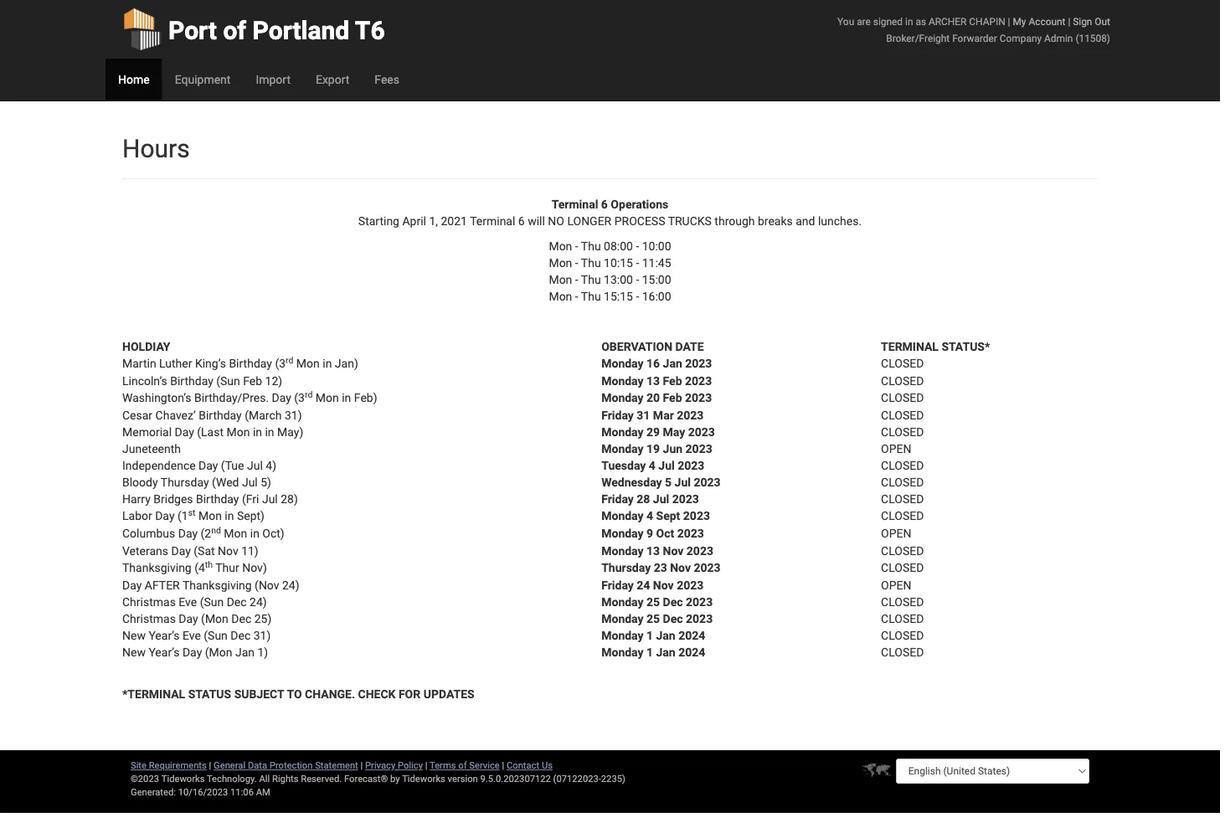 Task type: vqa. For each thing, say whether or not it's contained in the screenshot.


Task type: describe. For each thing, give the bounding box(es) containing it.
day for (2
[[178, 527, 198, 541]]

monday for columbus day (2
[[602, 527, 644, 541]]

reserved.
[[301, 774, 342, 785]]

11 closed from the top
[[882, 561, 925, 575]]

king's
[[195, 357, 226, 371]]

washington's birthday/pres. day (3 rd mon in feb)
[[122, 390, 378, 405]]

nov up thur
[[218, 544, 239, 558]]

(wed
[[212, 476, 239, 489]]

friday for friday 24 nov 2023
[[602, 579, 634, 592]]

year's for eve
[[149, 629, 180, 643]]

terms
[[430, 760, 456, 771]]

lincoln's
[[122, 374, 167, 388]]

jan for new year's eve (sun dec 31)
[[657, 629, 676, 643]]

am
[[256, 787, 270, 798]]

- left 10:15
[[576, 256, 579, 270]]

2023 for juneteenth
[[686, 442, 713, 456]]

nov for friday
[[654, 579, 674, 592]]

12)
[[265, 374, 283, 388]]

28
[[637, 492, 651, 506]]

2023 for columbus day (2
[[678, 527, 705, 541]]

(tue
[[221, 459, 244, 473]]

general data protection statement link
[[214, 760, 358, 771]]

closed for independence day (tue jul 4)
[[882, 459, 925, 473]]

29
[[647, 425, 660, 439]]

2 thu from the top
[[581, 256, 601, 270]]

1 vertical spatial thanksgiving
[[183, 579, 252, 592]]

terms of service link
[[430, 760, 500, 771]]

general
[[214, 760, 246, 771]]

year's for day
[[149, 646, 180, 660]]

2024 for new year's day (mon jan 1)
[[679, 646, 706, 660]]

| up 9.5.0.202307122 on the bottom
[[502, 760, 505, 771]]

you
[[838, 16, 855, 27]]

jul right 5
[[675, 476, 691, 489]]

oct)
[[263, 527, 285, 541]]

day for (1
[[155, 510, 175, 523]]

process
[[615, 214, 666, 228]]

privacy
[[365, 760, 396, 771]]

new for new year's day (mon jan 1)
[[122, 646, 146, 660]]

5)
[[261, 476, 271, 489]]

christmas eve (sun dec 24)
[[122, 595, 267, 609]]

jul left the 4)
[[247, 459, 263, 473]]

mon inside washington's birthday/pres. day (3 rd mon in feb)
[[316, 391, 339, 405]]

rd inside washington's birthday/pres. day (3 rd mon in feb)
[[305, 390, 313, 400]]

cesar chavez' birthday (march 31)
[[122, 409, 302, 422]]

oct
[[657, 527, 675, 541]]

monday for new year's day (mon jan 1)
[[602, 646, 644, 660]]

change.
[[305, 688, 355, 701]]

may
[[663, 425, 686, 439]]

jul down wednesday 5 jul 2023 at the bottom of the page
[[654, 492, 670, 506]]

t6
[[355, 16, 385, 45]]

closed for new year's eve (sun dec 31)
[[882, 629, 925, 643]]

1 horizontal spatial 31)
[[285, 409, 302, 422]]

(3 inside washington's birthday/pres. day (3 rd mon in feb)
[[294, 391, 305, 405]]

13:00
[[604, 273, 633, 287]]

| up tideworks
[[425, 760, 428, 771]]

martin
[[122, 357, 156, 371]]

tuesday 4 jul 2023
[[602, 459, 705, 473]]

monday for labor day (1
[[602, 510, 644, 523]]

are
[[857, 16, 871, 27]]

monday for new year's eve (sun dec 31)
[[602, 629, 644, 643]]

monday for juneteenth
[[602, 442, 644, 456]]

in inside martin luther king's birthday (3 rd mon in jan)
[[323, 357, 332, 371]]

bloody thursday (wed jul 5)
[[122, 476, 271, 489]]

monday 13 feb 2023
[[602, 374, 712, 388]]

monday for veterans day (sat nov 11)
[[602, 544, 644, 558]]

longer
[[568, 214, 612, 228]]

to
[[287, 688, 302, 701]]

friday for friday 31 mar 2023
[[602, 409, 634, 422]]

*terminal
[[122, 688, 185, 701]]

birthday inside martin luther king's birthday (3 rd mon in jan)
[[229, 357, 272, 371]]

nov for thursday
[[671, 561, 691, 575]]

2 vertical spatial (sun
[[204, 629, 228, 643]]

closed for lincoln's birthday (sun feb 12)
[[882, 374, 925, 388]]

port of portland t6 link
[[122, 0, 385, 59]]

4)
[[266, 459, 277, 473]]

washington's
[[122, 391, 192, 405]]

closed for new year's day (mon jan 1)
[[882, 646, 925, 660]]

0 vertical spatial eve
[[179, 595, 197, 609]]

veterans
[[122, 544, 168, 558]]

may)
[[277, 425, 304, 439]]

memorial day (last mon in in may)
[[122, 425, 304, 439]]

2023 for lincoln's birthday (sun feb 12)
[[686, 374, 712, 388]]

of inside site requirements | general data protection statement | privacy policy | terms of service | contact us ©2023 tideworks technology. all rights reserved. forecast® by tideworks version 9.5.0.202307122 (07122023-2235) generated: 10/16/2023 11:06 am
[[459, 760, 467, 771]]

christmas for christmas day (mon dec 25)
[[122, 612, 176, 626]]

chapin
[[970, 16, 1006, 27]]

us
[[542, 760, 553, 771]]

feb for monday 20 feb 2023
[[663, 391, 683, 405]]

you are signed in as archer chapin | my account | sign out broker/freight forwarder company admin (11508)
[[838, 16, 1111, 44]]

contact
[[507, 760, 540, 771]]

(3 inside martin luther king's birthday (3 rd mon in jan)
[[275, 357, 286, 371]]

site
[[131, 760, 147, 771]]

2023 for thanksgiving (4
[[694, 561, 721, 575]]

th
[[205, 560, 213, 570]]

jul left 5) at the left of page
[[242, 476, 258, 489]]

monday for martin luther king's birthday (3
[[602, 357, 644, 371]]

breaks
[[758, 214, 793, 228]]

obervation date
[[602, 340, 704, 354]]

memorial
[[122, 425, 172, 439]]

thanksgiving inside thanksgiving (4 th thur nov)
[[122, 561, 192, 575]]

mon inside martin luther king's birthday (3 rd mon in jan)
[[297, 357, 320, 371]]

import
[[256, 72, 291, 86]]

- right 13:00
[[636, 273, 640, 287]]

1 horizontal spatial 6
[[602, 197, 608, 211]]

all
[[259, 774, 270, 785]]

15:15
[[604, 290, 633, 303]]

in inside columbus day (2 nd mon in oct)
[[250, 527, 260, 541]]

birthday up memorial day (last mon in in may)
[[199, 409, 242, 422]]

2023 for washington's birthday/pres. day (3
[[686, 391, 712, 405]]

labor
[[122, 510, 152, 523]]

port of portland t6
[[168, 16, 385, 45]]

signed
[[874, 16, 903, 27]]

status
[[188, 688, 231, 701]]

(sat
[[194, 544, 215, 558]]

24) for christmas eve (sun dec 24)
[[250, 595, 267, 609]]

16
[[647, 357, 660, 371]]

open for monday 19 jun 2023
[[882, 442, 912, 456]]

labor day (1 st mon in sept)
[[122, 508, 265, 523]]

open for friday 24 nov 2023
[[882, 579, 912, 592]]

site requirements link
[[131, 760, 207, 771]]

jan for new year's day (mon jan 1)
[[657, 646, 676, 660]]

policy
[[398, 760, 423, 771]]

1 vertical spatial terminal
[[470, 214, 516, 228]]

my
[[1014, 16, 1027, 27]]

| up forecast®
[[361, 760, 363, 771]]

1)
[[258, 646, 268, 660]]

open for monday 9 oct 2023
[[882, 527, 912, 541]]

feb up washington's birthday/pres. day (3 rd mon in feb)
[[243, 374, 262, 388]]

25 for christmas day (mon dec 25)
[[647, 612, 660, 626]]

day down new year's eve (sun dec 31)
[[183, 646, 202, 660]]

(4
[[195, 561, 205, 575]]

2023 for martin luther king's birthday (3
[[686, 357, 713, 371]]

nov for monday
[[663, 544, 684, 558]]

lunches.
[[819, 214, 862, 228]]

10:00
[[643, 239, 672, 253]]

birthday down (wed
[[196, 492, 239, 506]]

forwarder
[[953, 32, 998, 44]]

2023 for bloody thursday (wed jul 5)
[[694, 476, 721, 489]]

new for new year's eve (sun dec 31)
[[122, 629, 146, 643]]

(fri
[[242, 492, 259, 506]]

13 for feb
[[647, 374, 660, 388]]

privacy policy link
[[365, 760, 423, 771]]

3 thu from the top
[[581, 273, 601, 287]]

closed for harry bridges birthday (fri jul 28)
[[882, 492, 925, 506]]

2023 for cesar chavez' birthday (march 31)
[[677, 409, 704, 422]]

generated:
[[131, 787, 176, 798]]

19
[[647, 442, 660, 456]]

status*
[[942, 340, 991, 354]]

mon - thu 08:00 - 10:00 mon - thu 10:15 - 11:45 mon - thu 13:00 - 15:00 mon - thu 15:15 - 16:00
[[549, 239, 672, 303]]

0 vertical spatial (mon
[[201, 612, 229, 626]]

archer
[[929, 16, 967, 27]]

(11508)
[[1076, 32, 1111, 44]]

juneteenth
[[122, 442, 181, 456]]

lincoln's birthday (sun feb 12)
[[122, 374, 283, 388]]

fees
[[375, 72, 400, 86]]

9.5.0.202307122
[[481, 774, 551, 785]]



Task type: locate. For each thing, give the bounding box(es) containing it.
0 vertical spatial (3
[[275, 357, 286, 371]]

1 monday from the top
[[602, 357, 644, 371]]

closed for cesar chavez' birthday (march 31)
[[882, 409, 925, 422]]

(1
[[178, 510, 188, 523]]

day inside 'labor day (1 st mon in sept)'
[[155, 510, 175, 523]]

1 vertical spatial monday 25 dec 2023
[[602, 612, 713, 626]]

thur
[[216, 561, 239, 575]]

new down after
[[122, 629, 146, 643]]

(sun down day after thanksgiving (nov 24)
[[200, 595, 224, 609]]

31
[[637, 409, 651, 422]]

updates
[[424, 688, 475, 701]]

2 13 from the top
[[647, 544, 660, 558]]

(march
[[245, 409, 282, 422]]

24) right (nov
[[282, 579, 300, 592]]

- left 13:00
[[576, 273, 579, 287]]

day for (tue
[[199, 459, 218, 473]]

of inside 'link'
[[223, 16, 246, 45]]

(mon down new year's eve (sun dec 31)
[[205, 646, 233, 660]]

friday for friday 28 jul 2023
[[602, 492, 634, 506]]

terminal up longer at top
[[552, 197, 599, 211]]

| left my on the top of page
[[1009, 16, 1011, 27]]

1 vertical spatial 31)
[[254, 629, 271, 643]]

st
[[188, 508, 196, 518]]

12 monday from the top
[[602, 646, 644, 660]]

0 horizontal spatial terminal
[[470, 214, 516, 228]]

1 vertical spatial (sun
[[200, 595, 224, 609]]

4 monday from the top
[[602, 425, 644, 439]]

23
[[654, 561, 668, 575]]

in inside "you are signed in as archer chapin | my account | sign out broker/freight forwarder company admin (11508)"
[[906, 16, 914, 27]]

13 down monday 9 oct 2023
[[647, 544, 660, 558]]

1 friday from the top
[[602, 409, 634, 422]]

24
[[637, 579, 651, 592]]

1 vertical spatial (3
[[294, 391, 305, 405]]

tuesday
[[602, 459, 646, 473]]

in inside washington's birthday/pres. day (3 rd mon in feb)
[[342, 391, 351, 405]]

3 open from the top
[[882, 579, 912, 592]]

2023 for memorial day (last mon in in may)
[[689, 425, 716, 439]]

feb for monday 13 feb 2023
[[663, 374, 683, 388]]

independence
[[122, 459, 196, 473]]

11:06
[[230, 787, 254, 798]]

(mon up new year's eve (sun dec 31)
[[201, 612, 229, 626]]

export
[[316, 72, 350, 86]]

1 horizontal spatial (3
[[294, 391, 305, 405]]

1 horizontal spatial of
[[459, 760, 467, 771]]

subject
[[234, 688, 284, 701]]

2023 for harry bridges birthday (fri jul 28)
[[673, 492, 700, 506]]

0 vertical spatial open
[[882, 442, 912, 456]]

monday for christmas eve (sun dec 24)
[[602, 595, 644, 609]]

rd left feb)
[[305, 390, 313, 400]]

day down chavez'
[[175, 425, 194, 439]]

0 vertical spatial rd
[[286, 356, 294, 366]]

1 vertical spatial 25
[[647, 612, 660, 626]]

8 closed from the top
[[882, 492, 925, 506]]

monday 29 may 2023
[[602, 425, 716, 439]]

13 closed from the top
[[882, 612, 925, 626]]

2 monday 1 jan 2024 from the top
[[602, 646, 706, 660]]

1 vertical spatial rd
[[305, 390, 313, 400]]

year's down new year's eve (sun dec 31)
[[149, 646, 180, 660]]

0 horizontal spatial 24)
[[250, 595, 267, 609]]

rd inside martin luther king's birthday (3 rd mon in jan)
[[286, 356, 294, 366]]

2 2024 from the top
[[679, 646, 706, 660]]

christmas for christmas eve (sun dec 24)
[[122, 595, 176, 609]]

jan for martin luther king's birthday (3
[[663, 357, 683, 371]]

1 horizontal spatial 24)
[[282, 579, 300, 592]]

0 vertical spatial thursday
[[161, 476, 209, 489]]

nov right 23
[[671, 561, 691, 575]]

holdiay
[[122, 340, 171, 354]]

broker/freight
[[887, 32, 950, 44]]

1 christmas from the top
[[122, 595, 176, 609]]

day after thanksgiving (nov 24)
[[122, 579, 300, 592]]

0 vertical spatial friday
[[602, 409, 634, 422]]

home button
[[106, 59, 162, 101]]

1 open from the top
[[882, 442, 912, 456]]

nov
[[218, 544, 239, 558], [663, 544, 684, 558], [671, 561, 691, 575], [654, 579, 674, 592]]

home
[[118, 72, 150, 86]]

24) up 25)
[[250, 595, 267, 609]]

- left 15:15
[[576, 290, 579, 303]]

1 horizontal spatial terminal
[[552, 197, 599, 211]]

1 vertical spatial 1
[[647, 646, 654, 660]]

1 closed from the top
[[882, 357, 925, 371]]

15 closed from the top
[[882, 646, 925, 660]]

monday for memorial day (last mon in in may)
[[602, 425, 644, 439]]

28)
[[281, 492, 298, 506]]

mon inside columbus day (2 nd mon in oct)
[[224, 527, 247, 541]]

closed for christmas day (mon dec 25)
[[882, 612, 925, 626]]

monday 1 jan 2024 for new year's day (mon jan 1)
[[602, 646, 706, 660]]

| left sign
[[1069, 16, 1071, 27]]

9 monday from the top
[[602, 595, 644, 609]]

no
[[548, 214, 565, 228]]

feb down monday 16 jan 2023
[[663, 374, 683, 388]]

new up *terminal
[[122, 646, 146, 660]]

0 vertical spatial thanksgiving
[[122, 561, 192, 575]]

0 vertical spatial new
[[122, 629, 146, 643]]

4 for tuesday
[[649, 459, 656, 473]]

2 closed from the top
[[882, 374, 925, 388]]

day down christmas eve (sun dec 24)
[[179, 612, 198, 626]]

day inside washington's birthday/pres. day (3 rd mon in feb)
[[272, 391, 292, 405]]

monday 25 dec 2023 for christmas eve (sun dec 24)
[[602, 595, 713, 609]]

(sun for eve
[[200, 595, 224, 609]]

(sun
[[216, 374, 240, 388], [200, 595, 224, 609], [204, 629, 228, 643]]

closed
[[882, 357, 925, 371], [882, 374, 925, 388], [882, 391, 925, 405], [882, 409, 925, 422], [882, 425, 925, 439], [882, 459, 925, 473], [882, 476, 925, 489], [882, 492, 925, 506], [882, 510, 925, 523], [882, 544, 925, 558], [882, 561, 925, 575], [882, 595, 925, 609], [882, 612, 925, 626], [882, 629, 925, 643], [882, 646, 925, 660]]

5 closed from the top
[[882, 425, 925, 439]]

4 down friday 28 jul 2023
[[647, 510, 654, 523]]

1 vertical spatial 2024
[[679, 646, 706, 660]]

4 down 19
[[649, 459, 656, 473]]

2024 for new year's eve (sun dec 31)
[[679, 629, 706, 643]]

2021
[[441, 214, 468, 228]]

(sun down christmas day (mon dec 25)
[[204, 629, 228, 643]]

monday 25 dec 2023 for christmas day (mon dec 25)
[[602, 612, 713, 626]]

2 new from the top
[[122, 646, 146, 660]]

port
[[168, 16, 217, 45]]

monday 13 nov 2023
[[602, 544, 717, 558]]

1 vertical spatial christmas
[[122, 612, 176, 626]]

christmas day (mon dec 25)
[[122, 612, 272, 626]]

portland
[[253, 16, 350, 45]]

- left 10:00
[[636, 239, 640, 253]]

year's up the new year's day (mon jan 1)
[[149, 629, 180, 643]]

of
[[223, 16, 246, 45], [459, 760, 467, 771]]

my account link
[[1014, 16, 1066, 27]]

0 vertical spatial 4
[[649, 459, 656, 473]]

closed for christmas eve (sun dec 24)
[[882, 595, 925, 609]]

1 horizontal spatial thursday
[[602, 561, 651, 575]]

1 vertical spatial thursday
[[602, 561, 651, 575]]

monday for christmas day (mon dec 25)
[[602, 612, 644, 626]]

2023 for veterans day (sat nov 11)
[[687, 544, 714, 558]]

0 vertical spatial terminal
[[552, 197, 599, 211]]

12 closed from the top
[[882, 595, 925, 609]]

2 monday 25 dec 2023 from the top
[[602, 612, 713, 626]]

technology.
[[207, 774, 257, 785]]

1 vertical spatial 6
[[519, 214, 525, 228]]

13 for nov
[[647, 544, 660, 558]]

4 for monday
[[647, 510, 654, 523]]

2 25 from the top
[[647, 612, 660, 626]]

(3 up '12)'
[[275, 357, 286, 371]]

eve up christmas day (mon dec 25)
[[179, 595, 197, 609]]

jul
[[247, 459, 263, 473], [659, 459, 675, 473], [242, 476, 258, 489], [675, 476, 691, 489], [262, 492, 278, 506], [654, 492, 670, 506]]

1 vertical spatial 13
[[647, 544, 660, 558]]

2 monday from the top
[[602, 374, 644, 388]]

4 thu from the top
[[581, 290, 601, 303]]

obervation
[[602, 340, 673, 354]]

wednesday
[[602, 476, 663, 489]]

31) up 'may)'
[[285, 409, 302, 422]]

data
[[248, 760, 267, 771]]

2 1 from the top
[[647, 646, 654, 660]]

5 monday from the top
[[602, 442, 644, 456]]

after
[[145, 579, 180, 592]]

monday for lincoln's birthday (sun feb 12)
[[602, 374, 644, 388]]

day up veterans day (sat nov 11)
[[178, 527, 198, 541]]

nov down thursday 23 nov 2023
[[654, 579, 674, 592]]

0 vertical spatial 13
[[647, 374, 660, 388]]

company
[[1000, 32, 1043, 44]]

friday left 31
[[602, 409, 634, 422]]

jan
[[663, 357, 683, 371], [657, 629, 676, 643], [235, 646, 255, 660], [657, 646, 676, 660]]

thu left 15:15
[[581, 290, 601, 303]]

1 vertical spatial (mon
[[205, 646, 233, 660]]

jul down 5) at the left of page
[[262, 492, 278, 506]]

2 open from the top
[[882, 527, 912, 541]]

day left (1
[[155, 510, 175, 523]]

new year's day (mon jan 1)
[[122, 646, 268, 660]]

0 vertical spatial monday 25 dec 2023
[[602, 595, 713, 609]]

10/16/2023
[[178, 787, 228, 798]]

thanksgiving down thur
[[183, 579, 252, 592]]

feb right 20
[[663, 391, 683, 405]]

| left the general
[[209, 760, 211, 771]]

0 horizontal spatial thursday
[[161, 476, 209, 489]]

0 horizontal spatial 6
[[519, 214, 525, 228]]

wednesday 5 jul 2023
[[602, 476, 721, 489]]

monday for washington's birthday/pres. day (3
[[602, 391, 644, 405]]

day inside columbus day (2 nd mon in oct)
[[178, 527, 198, 541]]

thanksgiving up after
[[122, 561, 192, 575]]

0 vertical spatial 1
[[647, 629, 654, 643]]

in inside 'labor day (1 st mon in sept)'
[[225, 510, 234, 523]]

0 horizontal spatial of
[[223, 16, 246, 45]]

6 up longer at top
[[602, 197, 608, 211]]

8 monday from the top
[[602, 544, 644, 558]]

6 closed from the top
[[882, 459, 925, 473]]

2 year's from the top
[[149, 646, 180, 660]]

14 closed from the top
[[882, 629, 925, 643]]

(07122023-
[[554, 774, 602, 785]]

thu down longer at top
[[581, 239, 601, 253]]

9 closed from the top
[[882, 510, 925, 523]]

1 25 from the top
[[647, 595, 660, 609]]

hours
[[122, 134, 190, 163]]

of right port
[[223, 16, 246, 45]]

1 new from the top
[[122, 629, 146, 643]]

nd
[[211, 526, 221, 536]]

sept)
[[237, 510, 265, 523]]

0 vertical spatial (sun
[[216, 374, 240, 388]]

0 vertical spatial 31)
[[285, 409, 302, 422]]

jul up 5
[[659, 459, 675, 473]]

2 christmas from the top
[[122, 612, 176, 626]]

mon inside 'labor day (1 st mon in sept)'
[[199, 510, 222, 523]]

0 horizontal spatial (3
[[275, 357, 286, 371]]

0 vertical spatial christmas
[[122, 595, 176, 609]]

admin
[[1045, 32, 1074, 44]]

1 for 31)
[[647, 629, 654, 643]]

1 vertical spatial new
[[122, 646, 146, 660]]

- left 11:45
[[636, 256, 640, 270]]

thu left 13:00
[[581, 273, 601, 287]]

1 vertical spatial eve
[[183, 629, 201, 643]]

sign
[[1074, 16, 1093, 27]]

birthday up '12)'
[[229, 357, 272, 371]]

1 1 from the top
[[647, 629, 654, 643]]

0 horizontal spatial rd
[[286, 356, 294, 366]]

(sun for birthday
[[216, 374, 240, 388]]

3 closed from the top
[[882, 391, 925, 405]]

1 2024 from the top
[[679, 629, 706, 643]]

25 for christmas eve (sun dec 24)
[[647, 595, 660, 609]]

thursday
[[161, 476, 209, 489], [602, 561, 651, 575]]

1 vertical spatial 24)
[[250, 595, 267, 609]]

0 vertical spatial year's
[[149, 629, 180, 643]]

24)
[[282, 579, 300, 592], [250, 595, 267, 609]]

0 vertical spatial of
[[223, 16, 246, 45]]

version
[[448, 774, 478, 785]]

harry bridges birthday (fri jul 28)
[[122, 492, 298, 506]]

day for (mon
[[179, 612, 198, 626]]

7 closed from the top
[[882, 476, 925, 489]]

thanksgiving (4 th thur nov)
[[122, 560, 267, 575]]

eve
[[179, 595, 197, 609], [183, 629, 201, 643]]

(sun up birthday/pres.
[[216, 374, 240, 388]]

forecast®
[[344, 774, 388, 785]]

0 vertical spatial 2024
[[679, 629, 706, 643]]

year's
[[149, 629, 180, 643], [149, 646, 180, 660]]

columbus
[[122, 527, 175, 541]]

(3 up 'may)'
[[294, 391, 305, 405]]

nov down oct
[[663, 544, 684, 558]]

10:15
[[604, 256, 633, 270]]

1 vertical spatial open
[[882, 527, 912, 541]]

31)
[[285, 409, 302, 422], [254, 629, 271, 643]]

24) for day after thanksgiving (nov 24)
[[282, 579, 300, 592]]

day for (sat
[[171, 544, 191, 558]]

friday left '24'
[[602, 579, 634, 592]]

3 friday from the top
[[602, 579, 634, 592]]

7 monday from the top
[[602, 527, 644, 541]]

0 vertical spatial 25
[[647, 595, 660, 609]]

columbus day (2 nd mon in oct)
[[122, 526, 285, 541]]

6 left the will
[[519, 214, 525, 228]]

- right 15:15
[[636, 290, 640, 303]]

friday 31 mar 2023
[[602, 409, 704, 422]]

2023 for christmas eve (sun dec 24)
[[686, 595, 713, 609]]

0 vertical spatial 6
[[602, 197, 608, 211]]

11)
[[241, 544, 259, 558]]

closed for veterans day (sat nov 11)
[[882, 544, 925, 558]]

of up the version
[[459, 760, 467, 771]]

day for (last
[[175, 425, 194, 439]]

for
[[399, 688, 421, 701]]

0 horizontal spatial 31)
[[254, 629, 271, 643]]

monday 4 sept 2023
[[602, 510, 711, 523]]

birthday down the luther
[[170, 374, 214, 388]]

export button
[[303, 59, 362, 101]]

13 up 20
[[647, 374, 660, 388]]

day left after
[[122, 579, 142, 592]]

bridges
[[154, 492, 193, 506]]

sign out link
[[1074, 16, 1111, 27]]

- down longer at top
[[576, 239, 579, 253]]

1 for 1)
[[647, 646, 654, 660]]

1 year's from the top
[[149, 629, 180, 643]]

thursday up bridges
[[161, 476, 209, 489]]

3 monday from the top
[[602, 391, 644, 405]]

2023 for day after thanksgiving (nov 24)
[[677, 579, 704, 592]]

2023 for labor day (1
[[684, 510, 711, 523]]

1 vertical spatial 4
[[647, 510, 654, 523]]

1 13 from the top
[[647, 374, 660, 388]]

0 vertical spatial 24)
[[282, 579, 300, 592]]

day up thanksgiving (4 th thur nov)
[[171, 544, 191, 558]]

cesar
[[122, 409, 153, 422]]

11 monday from the top
[[602, 629, 644, 643]]

closed for memorial day (last mon in in may)
[[882, 425, 925, 439]]

jun
[[663, 442, 683, 456]]

martin luther king's birthday (3 rd mon in jan)
[[122, 356, 358, 371]]

31) up 1)
[[254, 629, 271, 643]]

day up bloody thursday (wed jul 5)
[[199, 459, 218, 473]]

1 horizontal spatial rd
[[305, 390, 313, 400]]

1 vertical spatial year's
[[149, 646, 180, 660]]

closed for bloody thursday (wed jul 5)
[[882, 476, 925, 489]]

2 vertical spatial open
[[882, 579, 912, 592]]

4 closed from the top
[[882, 409, 925, 422]]

10 monday from the top
[[602, 612, 644, 626]]

0 vertical spatial monday 1 jan 2024
[[602, 629, 706, 643]]

terminal right 2021 at the left top of the page
[[470, 214, 516, 228]]

2023 for independence day (tue jul 4)
[[678, 459, 705, 473]]

thu left 10:15
[[581, 256, 601, 270]]

6 monday from the top
[[602, 510, 644, 523]]

jan)
[[335, 357, 358, 371]]

1 monday 1 jan 2024 from the top
[[602, 629, 706, 643]]

2023 for christmas day (mon dec 25)
[[686, 612, 713, 626]]

2 vertical spatial friday
[[602, 579, 634, 592]]

april
[[403, 214, 427, 228]]

day down '12)'
[[272, 391, 292, 405]]

2 friday from the top
[[602, 492, 634, 506]]

1 vertical spatial monday 1 jan 2024
[[602, 646, 706, 660]]

1 thu from the top
[[581, 239, 601, 253]]

10 closed from the top
[[882, 544, 925, 558]]

thursday up '24'
[[602, 561, 651, 575]]

monday 1 jan 2024 for new year's eve (sun dec 31)
[[602, 629, 706, 643]]

starting
[[359, 214, 400, 228]]

statement
[[315, 760, 358, 771]]

1 monday 25 dec 2023 from the top
[[602, 595, 713, 609]]

1 vertical spatial friday
[[602, 492, 634, 506]]

date
[[676, 340, 704, 354]]

eve up the new year's day (mon jan 1)
[[183, 629, 201, 643]]

1 vertical spatial of
[[459, 760, 467, 771]]

rd up washington's birthday/pres. day (3 rd mon in feb)
[[286, 356, 294, 366]]

friday down wednesday on the bottom
[[602, 492, 634, 506]]

monday 25 dec 2023
[[602, 595, 713, 609], [602, 612, 713, 626]]

terminal status*
[[882, 340, 991, 354]]



